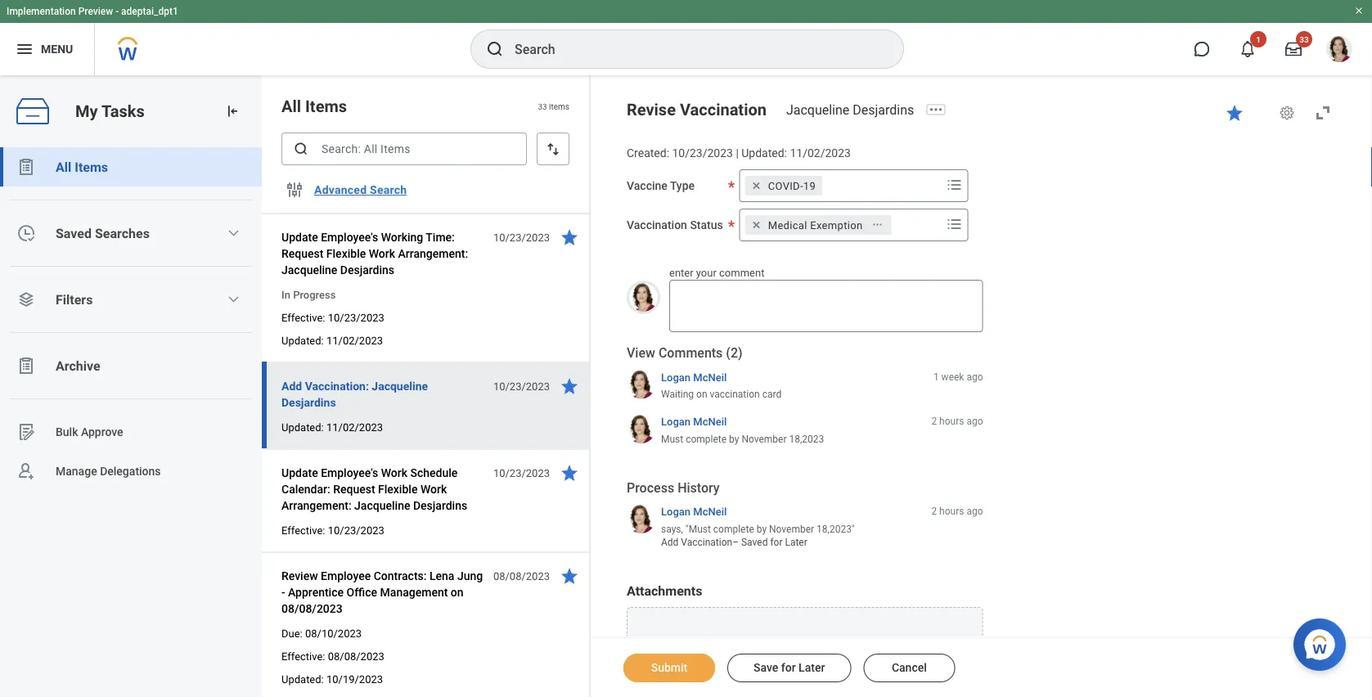 Task type: describe. For each thing, give the bounding box(es) containing it.
fullscreen image
[[1313, 103, 1333, 123]]

type
[[670, 179, 695, 193]]

jacqueline inside update employee's work schedule calendar: request flexible work arrangement: jacqueline desjardins
[[354, 499, 410, 512]]

comments
[[659, 345, 723, 361]]

revise
[[627, 100, 676, 119]]

attachments region
[[627, 583, 983, 697]]

user plus image
[[16, 462, 36, 481]]

advanced search button
[[308, 173, 413, 206]]

covid-19, press delete to clear value. option
[[745, 176, 823, 195]]

process
[[627, 480, 674, 496]]

employee's photo (logan mcneil) image
[[627, 281, 660, 314]]

x small image for type
[[749, 177, 765, 194]]

filters button
[[0, 280, 262, 319]]

attachments
[[627, 583, 703, 599]]

updated: right "|"
[[742, 146, 787, 160]]

action bar region
[[591, 638, 1372, 697]]

vaccination
[[710, 389, 760, 400]]

1 button
[[1230, 31, 1267, 67]]

for inside button
[[781, 661, 796, 675]]

update employee's working time: request flexible work arrangement: jacqueline desjardins
[[282, 230, 468, 277]]

updated: down in progress
[[282, 334, 324, 347]]

mcneil for on
[[693, 371, 727, 383]]

time:
[[426, 230, 455, 244]]

0 vertical spatial search image
[[485, 39, 505, 59]]

all items inside item list element
[[282, 97, 347, 116]]

notifications large image
[[1240, 41, 1256, 57]]

arrangement: inside update employee's work schedule calendar: request flexible work arrangement: jacqueline desjardins
[[282, 499, 352, 512]]

star image for add vaccination: jacqueline desjardins
[[560, 376, 579, 396]]

archive
[[56, 358, 100, 374]]

flexible inside update employee's work schedule calendar: request flexible work arrangement: jacqueline desjardins
[[378, 482, 418, 496]]

related actions image
[[872, 219, 883, 230]]

schedule
[[410, 466, 458, 480]]

process history
[[627, 480, 720, 496]]

manage delegations
[[56, 465, 161, 478]]

18,2023
[[789, 433, 824, 445]]

add inside add vaccination: jacqueline desjardins
[[282, 379, 302, 393]]

bulk approve
[[56, 425, 123, 439]]

all items button
[[0, 147, 262, 187]]

1 vertical spatial 11/02/2023
[[326, 334, 383, 347]]

week
[[942, 371, 964, 383]]

logan mcneil for on
[[661, 371, 727, 383]]

chevron down image
[[227, 293, 240, 306]]

waiting
[[661, 389, 694, 400]]

desjardins inside add vaccination: jacqueline desjardins
[[282, 396, 336, 409]]

all items inside 'button'
[[56, 159, 108, 175]]

19
[[803, 179, 816, 192]]

review
[[282, 569, 318, 583]]

covid-19 element
[[768, 178, 816, 193]]

1 effective: 10/23/2023 from the top
[[282, 311, 384, 324]]

review employee contracts: lena jung - apprentice office management on 08/08/2023
[[282, 569, 483, 615]]

gear image
[[1279, 105, 1295, 121]]

employee
[[321, 569, 371, 583]]

all inside item list element
[[282, 97, 301, 116]]

0 vertical spatial vaccination
[[680, 100, 767, 119]]

hours for must complete by november 18,2023
[[940, 416, 964, 427]]

management
[[380, 586, 448, 599]]

1 horizontal spatial on
[[696, 389, 707, 400]]

progress
[[293, 288, 336, 301]]

33 for 33
[[1300, 34, 1309, 44]]

created: 10/23/2023 | updated: 11/02/2023
[[627, 146, 851, 160]]

employee's for request
[[321, 466, 378, 480]]

flexible inside update employee's working time: request flexible work arrangement: jacqueline desjardins
[[326, 247, 366, 260]]

inbox large image
[[1286, 41, 1302, 57]]

arrangement: inside update employee's working time: request flexible work arrangement: jacqueline desjardins
[[398, 247, 468, 260]]

covid-
[[768, 179, 804, 192]]

0 vertical spatial november
[[742, 433, 787, 445]]

must
[[661, 433, 684, 445]]

created:
[[627, 146, 669, 160]]

profile logan mcneil image
[[1327, 36, 1353, 66]]

08/10/2023
[[305, 627, 362, 640]]

add vaccination: jacqueline desjardins button
[[282, 376, 484, 412]]

archive button
[[0, 346, 262, 385]]

menu
[[41, 42, 73, 56]]

implementation
[[7, 6, 76, 17]]

33 for 33 items
[[538, 101, 547, 111]]

0 vertical spatial 11/02/2023
[[790, 146, 851, 160]]

1 updated: 11/02/2023 from the top
[[282, 334, 383, 347]]

add inside says, "must complete by november 18,2023" add vaccination – saved for later
[[661, 537, 679, 548]]

manage
[[56, 465, 97, 478]]

tasks
[[101, 102, 145, 121]]

saved searches
[[56, 225, 150, 241]]

comment
[[719, 267, 765, 279]]

0 vertical spatial complete
[[686, 433, 727, 445]]

enter your comment
[[669, 267, 765, 279]]

updated: down effective: 08/08/2023 at the bottom left
[[282, 673, 324, 685]]

medical
[[768, 219, 808, 231]]

my
[[75, 102, 98, 121]]

2 updated: 11/02/2023 from the top
[[282, 421, 383, 433]]

updated: 10/19/2023
[[282, 673, 383, 685]]

ago inside process history region
[[967, 506, 983, 517]]

vaccination inside says, "must complete by november 18,2023" add vaccination – saved for later
[[681, 537, 733, 548]]

mcneil inside process history region
[[693, 506, 727, 518]]

33 items
[[538, 101, 570, 111]]

update employee's working time: request flexible work arrangement: jacqueline desjardins button
[[282, 228, 484, 280]]

star image for review employee contracts: lena jung - apprentice office management on 08/08/2023
[[560, 566, 579, 586]]

33 button
[[1276, 31, 1313, 67]]

menu button
[[0, 23, 94, 75]]

–
[[733, 537, 739, 548]]

on inside the review employee contracts: lena jung - apprentice office management on 08/08/2023
[[451, 586, 464, 599]]

items inside item list element
[[305, 97, 347, 116]]

submit button
[[624, 654, 715, 683]]

update for update employee's working time: request flexible work arrangement: jacqueline desjardins
[[282, 230, 318, 244]]

save for later button
[[728, 654, 851, 683]]

status
[[690, 218, 723, 232]]

2 for says, "must complete by november 18,2023"
[[932, 506, 937, 517]]

jacqueline desjardins
[[786, 102, 914, 117]]

2 effective: 10/23/2023 from the top
[[282, 524, 384, 536]]

2 effective: from the top
[[282, 524, 325, 536]]

later inside button
[[799, 661, 825, 675]]

items
[[549, 101, 570, 111]]

rename image
[[16, 422, 36, 442]]

my tasks element
[[0, 75, 262, 697]]

waiting on vaccination card
[[661, 389, 782, 400]]

star image for update employee's work schedule calendar: request flexible work arrangement: jacqueline desjardins
[[560, 463, 579, 483]]

search
[[370, 183, 407, 197]]

2 hours ago for must complete by november 18,2023
[[932, 416, 983, 427]]

advanced
[[314, 183, 367, 197]]

delegations
[[100, 465, 161, 478]]

preview
[[78, 6, 113, 17]]

items inside 'button'
[[75, 159, 108, 175]]

- inside the review employee contracts: lena jung - apprentice office management on 08/08/2023
[[282, 586, 285, 599]]

update employee's work schedule calendar: request flexible work arrangement: jacqueline desjardins button
[[282, 463, 484, 516]]

1 for 1
[[1256, 34, 1261, 44]]

request inside update employee's work schedule calendar: request flexible work arrangement: jacqueline desjardins
[[333, 482, 375, 496]]

2 vertical spatial 11/02/2023
[[326, 421, 383, 433]]

apprentice
[[288, 586, 344, 599]]

filters
[[56, 292, 93, 307]]

all inside 'button'
[[56, 159, 71, 175]]

x small image for status
[[749, 217, 765, 233]]



Task type: vqa. For each thing, say whether or not it's contained in the screenshot.
plus circle icon
no



Task type: locate. For each thing, give the bounding box(es) containing it.
3 mcneil from the top
[[693, 506, 727, 518]]

1 x small image from the top
[[749, 177, 765, 194]]

0 horizontal spatial arrangement:
[[282, 499, 352, 512]]

vaccination down "must
[[681, 537, 733, 548]]

0 vertical spatial effective:
[[282, 311, 325, 324]]

x small image left covid-
[[749, 177, 765, 194]]

logan mcneil button for complete
[[661, 415, 727, 429]]

logan up must
[[661, 416, 691, 428]]

contracts:
[[374, 569, 427, 583]]

configure image
[[285, 180, 304, 200]]

1 vertical spatial all
[[56, 159, 71, 175]]

employee's down advanced
[[321, 230, 378, 244]]

1
[[1256, 34, 1261, 44], [934, 371, 939, 383]]

effective: 08/08/2023
[[282, 650, 384, 662]]

1 vertical spatial -
[[282, 586, 285, 599]]

2 x small image from the top
[[749, 217, 765, 233]]

logan mcneil up "must
[[661, 506, 727, 518]]

1 vertical spatial on
[[451, 586, 464, 599]]

later right save
[[799, 661, 825, 675]]

1 horizontal spatial by
[[757, 523, 767, 535]]

medical exemption
[[768, 219, 863, 231]]

0 vertical spatial logan mcneil button
[[661, 370, 727, 385]]

1 vertical spatial logan mcneil button
[[661, 415, 727, 429]]

1 vertical spatial star image
[[560, 463, 579, 483]]

update
[[282, 230, 318, 244], [282, 466, 318, 480]]

must complete by november 18,2023
[[661, 433, 824, 445]]

desjardins
[[853, 102, 914, 117], [340, 263, 395, 277], [282, 396, 336, 409], [413, 499, 467, 512]]

x small image left medical
[[749, 217, 765, 233]]

view comments (2)
[[627, 345, 743, 361]]

by
[[729, 433, 739, 445], [757, 523, 767, 535]]

1 mcneil from the top
[[693, 371, 727, 383]]

0 vertical spatial items
[[305, 97, 347, 116]]

Search: All Items text field
[[282, 133, 527, 165]]

vaccination status
[[627, 218, 723, 232]]

november left 18,2023"
[[769, 523, 814, 535]]

says,
[[661, 523, 683, 535]]

2 2 from the top
[[932, 506, 937, 517]]

adeptai_dpt1
[[121, 6, 178, 17]]

due: 08/10/2023
[[282, 627, 362, 640]]

2 for must complete by november 18,2023
[[932, 416, 937, 427]]

later right –
[[785, 537, 808, 548]]

logan for must
[[661, 416, 691, 428]]

vaccination down the vaccine type
[[627, 218, 687, 232]]

saved searches button
[[0, 214, 262, 253]]

1 vertical spatial 08/08/2023
[[282, 602, 343, 615]]

Search Workday  search field
[[515, 31, 870, 67]]

history
[[678, 480, 720, 496]]

work left the schedule
[[381, 466, 408, 480]]

exemption
[[810, 219, 863, 231]]

bulk
[[56, 425, 78, 439]]

flexible up progress
[[326, 247, 366, 260]]

0 horizontal spatial 1
[[934, 371, 939, 383]]

1 horizontal spatial arrangement:
[[398, 247, 468, 260]]

medical exemption element
[[768, 217, 863, 232]]

update up calendar:
[[282, 466, 318, 480]]

hours
[[940, 416, 964, 427], [940, 506, 964, 517]]

ago
[[967, 371, 983, 383], [967, 416, 983, 427], [967, 506, 983, 517]]

0 vertical spatial employee's
[[321, 230, 378, 244]]

work down the schedule
[[421, 482, 447, 496]]

add left vaccination:
[[282, 379, 302, 393]]

2 prompts image from the top
[[945, 214, 965, 234]]

1 right notifications large image
[[1256, 34, 1261, 44]]

0 horizontal spatial -
[[116, 6, 119, 17]]

1 vertical spatial by
[[757, 523, 767, 535]]

1 vertical spatial mcneil
[[693, 416, 727, 428]]

jacqueline down the schedule
[[354, 499, 410, 512]]

0 horizontal spatial items
[[75, 159, 108, 175]]

1 vertical spatial effective:
[[282, 524, 325, 536]]

33
[[1300, 34, 1309, 44], [538, 101, 547, 111]]

1 vertical spatial logan
[[661, 416, 691, 428]]

1 vertical spatial 2 hours ago
[[932, 506, 983, 517]]

3 ago from the top
[[967, 506, 983, 517]]

arrangement:
[[398, 247, 468, 260], [282, 499, 352, 512]]

mcneil down waiting on vaccination card
[[693, 416, 727, 428]]

on down the jung
[[451, 586, 464, 599]]

employee's for flexible
[[321, 230, 378, 244]]

1 horizontal spatial search image
[[485, 39, 505, 59]]

jung
[[457, 569, 483, 583]]

2 vertical spatial logan
[[661, 506, 691, 518]]

update down configure icon
[[282, 230, 318, 244]]

10/19/2023
[[326, 673, 383, 685]]

33 inside item list element
[[538, 101, 547, 111]]

review employee contracts: lena jung - apprentice office management on 08/08/2023 button
[[282, 566, 484, 619]]

1 horizontal spatial 33
[[1300, 34, 1309, 44]]

2 logan mcneil button from the top
[[661, 415, 727, 429]]

by down the vaccination
[[729, 433, 739, 445]]

1 vertical spatial update
[[282, 466, 318, 480]]

2 vertical spatial work
[[421, 482, 447, 496]]

1 2 hours ago from the top
[[932, 416, 983, 427]]

jacqueline up 19 at top
[[786, 102, 850, 117]]

1 vertical spatial employee's
[[321, 466, 378, 480]]

hours for says, "must complete by november 18,2023"
[[940, 506, 964, 517]]

for right save
[[781, 661, 796, 675]]

complete right must
[[686, 433, 727, 445]]

1 logan from the top
[[661, 371, 691, 383]]

0 vertical spatial logan mcneil
[[661, 371, 727, 383]]

my tasks
[[75, 102, 145, 121]]

jacqueline inside update employee's working time: request flexible work arrangement: jacqueline desjardins
[[282, 263, 337, 277]]

0 vertical spatial 2 hours ago
[[932, 416, 983, 427]]

0 vertical spatial -
[[116, 6, 119, 17]]

logan mcneil for complete
[[661, 416, 727, 428]]

card
[[762, 389, 782, 400]]

ago for must complete by november 18,2023
[[967, 416, 983, 427]]

08/08/2023 inside the review employee contracts: lena jung - apprentice office management on 08/08/2023
[[282, 602, 343, 615]]

1 prompts image from the top
[[945, 175, 965, 195]]

logan mcneil button inside process history region
[[661, 505, 727, 519]]

11/02/2023 up 19 at top
[[790, 146, 851, 160]]

1 week ago
[[934, 371, 983, 383]]

- inside menu banner
[[116, 6, 119, 17]]

on
[[696, 389, 707, 400], [451, 586, 464, 599]]

jacqueline desjardins element
[[786, 102, 924, 117]]

logan mcneil button for on
[[661, 370, 727, 385]]

logan mcneil button up "must
[[661, 505, 727, 519]]

update for update employee's work schedule calendar: request flexible work arrangement: jacqueline desjardins
[[282, 466, 318, 480]]

star image
[[560, 228, 579, 247], [560, 376, 579, 396]]

1 left week on the bottom right of page
[[934, 371, 939, 383]]

1 hours from the top
[[940, 416, 964, 427]]

0 horizontal spatial add
[[282, 379, 302, 393]]

logan mcneil button up must
[[661, 415, 727, 429]]

1 vertical spatial updated: 11/02/2023
[[282, 421, 383, 433]]

mcneil
[[693, 371, 727, 383], [693, 416, 727, 428], [693, 506, 727, 518]]

due:
[[282, 627, 303, 640]]

jacqueline up in progress
[[282, 263, 337, 277]]

chevron down image
[[227, 227, 240, 240]]

2 vertical spatial vaccination
[[681, 537, 733, 548]]

prompts image for vaccination status
[[945, 214, 965, 234]]

2 mcneil from the top
[[693, 416, 727, 428]]

0 horizontal spatial request
[[282, 247, 324, 260]]

effective: for update employee's working time: request flexible work arrangement: jacqueline desjardins
[[282, 311, 325, 324]]

flexible down the schedule
[[378, 482, 418, 496]]

perspective image
[[16, 290, 36, 309]]

2 ago from the top
[[967, 416, 983, 427]]

1 horizontal spatial add
[[661, 537, 679, 548]]

0 horizontal spatial by
[[729, 433, 739, 445]]

your
[[696, 267, 717, 279]]

1 horizontal spatial -
[[282, 586, 285, 599]]

1 vertical spatial ago
[[967, 416, 983, 427]]

vaccine
[[627, 179, 668, 193]]

2 vertical spatial ago
[[967, 506, 983, 517]]

0 vertical spatial x small image
[[749, 177, 765, 194]]

- down review
[[282, 586, 285, 599]]

effective: 10/23/2023
[[282, 311, 384, 324], [282, 524, 384, 536]]

updated: 11/02/2023 up vaccination:
[[282, 334, 383, 347]]

"must
[[686, 523, 711, 535]]

33 left profile logan mcneil image
[[1300, 34, 1309, 44]]

clipboard image
[[16, 356, 36, 376]]

1 logan mcneil button from the top
[[661, 370, 727, 385]]

medical exemption, press delete to clear value. option
[[745, 215, 892, 235]]

1 vertical spatial work
[[381, 466, 408, 480]]

2
[[932, 416, 937, 427], [932, 506, 937, 517]]

0 vertical spatial later
[[785, 537, 808, 548]]

2 logan from the top
[[661, 416, 691, 428]]

0 vertical spatial update
[[282, 230, 318, 244]]

0 horizontal spatial on
[[451, 586, 464, 599]]

menu banner
[[0, 0, 1372, 75]]

effective: down in progress
[[282, 311, 325, 324]]

effective: for review employee contracts: lena jung - apprentice office management on 08/08/2023
[[282, 650, 325, 662]]

list containing all items
[[0, 147, 262, 491]]

logan mcneil up must
[[661, 416, 727, 428]]

logan mcneil inside process history region
[[661, 506, 727, 518]]

1 star image from the top
[[560, 228, 579, 247]]

desjardins inside update employee's working time: request flexible work arrangement: jacqueline desjardins
[[340, 263, 395, 277]]

2 vertical spatial star image
[[560, 566, 579, 586]]

0 horizontal spatial saved
[[56, 225, 92, 241]]

1 2 from the top
[[932, 416, 937, 427]]

1 effective: from the top
[[282, 311, 325, 324]]

updated:
[[742, 146, 787, 160], [282, 334, 324, 347], [282, 421, 324, 433], [282, 673, 324, 685]]

update employee's work schedule calendar: request flexible work arrangement: jacqueline desjardins
[[282, 466, 467, 512]]

by right "must
[[757, 523, 767, 535]]

vaccine type
[[627, 179, 695, 193]]

prompts image
[[945, 175, 965, 195], [945, 214, 965, 234]]

0 vertical spatial star image
[[560, 228, 579, 247]]

all right the transformation import image
[[282, 97, 301, 116]]

0 horizontal spatial search image
[[293, 141, 309, 157]]

1 vertical spatial items
[[75, 159, 108, 175]]

0 vertical spatial for
[[770, 537, 783, 548]]

complete up –
[[713, 523, 754, 535]]

1 employee's from the top
[[321, 230, 378, 244]]

2 hours ago for says, "must complete by november 18,2023"
[[932, 506, 983, 517]]

working
[[381, 230, 423, 244]]

2 vertical spatial mcneil
[[693, 506, 727, 518]]

08/08/2023 up 10/19/2023
[[328, 650, 384, 662]]

employee's
[[321, 230, 378, 244], [321, 466, 378, 480]]

0 vertical spatial all items
[[282, 97, 347, 116]]

(2)
[[726, 345, 743, 361]]

clipboard image
[[16, 157, 36, 177]]

0 vertical spatial on
[[696, 389, 707, 400]]

by inside says, "must complete by november 18,2023" add vaccination – saved for later
[[757, 523, 767, 535]]

saved inside says, "must complete by november 18,2023" add vaccination – saved for later
[[741, 537, 768, 548]]

searches
[[95, 225, 150, 241]]

1 horizontal spatial items
[[305, 97, 347, 116]]

update inside update employee's work schedule calendar: request flexible work arrangement: jacqueline desjardins
[[282, 466, 318, 480]]

0 horizontal spatial 33
[[538, 101, 547, 111]]

0 vertical spatial ago
[[967, 371, 983, 383]]

1 vertical spatial later
[[799, 661, 825, 675]]

update inside update employee's working time: request flexible work arrangement: jacqueline desjardins
[[282, 230, 318, 244]]

vaccination:
[[305, 379, 369, 393]]

1 horizontal spatial flexible
[[378, 482, 418, 496]]

0 vertical spatial saved
[[56, 225, 92, 241]]

office
[[347, 586, 377, 599]]

covid-19
[[768, 179, 816, 192]]

0 vertical spatial hours
[[940, 416, 964, 427]]

x small image inside covid-19, press delete to clear value. option
[[749, 177, 765, 194]]

1 horizontal spatial all
[[282, 97, 301, 116]]

item list element
[[262, 75, 591, 697]]

0 vertical spatial star image
[[1225, 103, 1245, 123]]

logan mcneil up waiting
[[661, 371, 727, 383]]

1 horizontal spatial all items
[[282, 97, 347, 116]]

mcneil up waiting on vaccination card
[[693, 371, 727, 383]]

1 vertical spatial november
[[769, 523, 814, 535]]

1 vertical spatial hours
[[940, 506, 964, 517]]

1 vertical spatial complete
[[713, 523, 754, 535]]

2 star image from the top
[[560, 376, 579, 396]]

3 effective: from the top
[[282, 650, 325, 662]]

1 inside button
[[1256, 34, 1261, 44]]

for inside says, "must complete by november 18,2023" add vaccination – saved for later
[[770, 537, 783, 548]]

33 left items
[[538, 101, 547, 111]]

arrangement: down calendar:
[[282, 499, 352, 512]]

2 inside process history region
[[932, 506, 937, 517]]

0 vertical spatial request
[[282, 247, 324, 260]]

saved right –
[[741, 537, 768, 548]]

view
[[627, 345, 655, 361]]

process history region
[[627, 479, 983, 555]]

2 hours ago inside process history region
[[932, 506, 983, 517]]

vaccination up "|"
[[680, 100, 767, 119]]

0 vertical spatial arrangement:
[[398, 247, 468, 260]]

list
[[0, 147, 262, 491]]

employee's inside update employee's work schedule calendar: request flexible work arrangement: jacqueline desjardins
[[321, 466, 378, 480]]

lena
[[430, 569, 455, 583]]

vaccination
[[680, 100, 767, 119], [627, 218, 687, 232], [681, 537, 733, 548]]

2 update from the top
[[282, 466, 318, 480]]

saved
[[56, 225, 92, 241], [741, 537, 768, 548]]

3 logan mcneil button from the top
[[661, 505, 727, 519]]

18,2023"
[[817, 523, 855, 535]]

search image
[[485, 39, 505, 59], [293, 141, 309, 157]]

jacqueline right vaccination:
[[372, 379, 428, 393]]

1 vertical spatial star image
[[560, 376, 579, 396]]

x small image
[[749, 177, 765, 194], [749, 217, 765, 233]]

1 vertical spatial prompts image
[[945, 214, 965, 234]]

08/08/2023 down "apprentice"
[[282, 602, 343, 615]]

logan up waiting
[[661, 371, 691, 383]]

approve
[[81, 425, 123, 439]]

- right preview
[[116, 6, 119, 17]]

complete
[[686, 433, 727, 445], [713, 523, 754, 535]]

1 vertical spatial search image
[[293, 141, 309, 157]]

3 logan mcneil from the top
[[661, 506, 727, 518]]

request right calendar:
[[333, 482, 375, 496]]

mcneil for complete
[[693, 416, 727, 428]]

33 inside button
[[1300, 34, 1309, 44]]

add vaccination: jacqueline desjardins
[[282, 379, 428, 409]]

0 vertical spatial all
[[282, 97, 301, 116]]

arrangement: down time:
[[398, 247, 468, 260]]

11/02/2023 up vaccination:
[[326, 334, 383, 347]]

enter your comment text field
[[669, 280, 983, 332]]

0 vertical spatial flexible
[[326, 247, 366, 260]]

effective: 10/23/2023 down progress
[[282, 311, 384, 324]]

11/02/2023 down add vaccination: jacqueline desjardins
[[326, 421, 383, 433]]

2 hours ago
[[932, 416, 983, 427], [932, 506, 983, 517]]

1 vertical spatial x small image
[[749, 217, 765, 233]]

3 logan from the top
[[661, 506, 691, 518]]

ago for waiting on vaccination card
[[967, 371, 983, 383]]

employee's up calendar:
[[321, 466, 378, 480]]

advanced search
[[314, 183, 407, 197]]

logan inside process history region
[[661, 506, 691, 518]]

2 employee's from the top
[[321, 466, 378, 480]]

on right waiting
[[696, 389, 707, 400]]

x small image inside the 'medical exemption, press delete to clear value.' "option"
[[749, 217, 765, 233]]

add down says,
[[661, 537, 679, 548]]

0 vertical spatial logan
[[661, 371, 691, 383]]

effective: down due:
[[282, 650, 325, 662]]

desjardins inside update employee's work schedule calendar: request flexible work arrangement: jacqueline desjardins
[[413, 499, 467, 512]]

complete inside says, "must complete by november 18,2023" add vaccination – saved for later
[[713, 523, 754, 535]]

transformation import image
[[224, 103, 241, 119]]

2 vertical spatial 08/08/2023
[[328, 650, 384, 662]]

updated: 11/02/2023 down add vaccination: jacqueline desjardins
[[282, 421, 383, 433]]

justify image
[[15, 39, 34, 59]]

star image
[[1225, 103, 1245, 123], [560, 463, 579, 483], [560, 566, 579, 586]]

jacqueline
[[786, 102, 850, 117], [282, 263, 337, 277], [372, 379, 428, 393], [354, 499, 410, 512]]

star image for update employee's working time: request flexible work arrangement: jacqueline desjardins
[[560, 228, 579, 247]]

jacqueline inside add vaccination: jacqueline desjardins
[[372, 379, 428, 393]]

clock check image
[[16, 223, 36, 243]]

employee's inside update employee's working time: request flexible work arrangement: jacqueline desjardins
[[321, 230, 378, 244]]

bulk approve link
[[0, 412, 262, 452]]

revise vaccination
[[627, 100, 767, 119]]

prompts image for vaccine type
[[945, 175, 965, 195]]

1 update from the top
[[282, 230, 318, 244]]

request inside update employee's working time: request flexible work arrangement: jacqueline desjardins
[[282, 247, 324, 260]]

enter
[[669, 267, 694, 279]]

save
[[754, 661, 778, 675]]

1 horizontal spatial 1
[[1256, 34, 1261, 44]]

saved inside dropdown button
[[56, 225, 92, 241]]

implementation preview -   adeptai_dpt1
[[7, 6, 178, 17]]

work inside update employee's working time: request flexible work arrangement: jacqueline desjardins
[[369, 247, 395, 260]]

0 vertical spatial updated: 11/02/2023
[[282, 334, 383, 347]]

1 for 1 week ago
[[934, 371, 939, 383]]

0 vertical spatial 08/08/2023
[[493, 570, 550, 582]]

saved right the clock check icon
[[56, 225, 92, 241]]

for right –
[[770, 537, 783, 548]]

0 vertical spatial add
[[282, 379, 302, 393]]

1 vertical spatial for
[[781, 661, 796, 675]]

logan for waiting
[[661, 371, 691, 383]]

says, "must complete by november 18,2023" add vaccination – saved for later
[[661, 523, 855, 548]]

cancel
[[892, 661, 927, 675]]

|
[[736, 146, 739, 160]]

close environment banner image
[[1354, 6, 1364, 16]]

0 horizontal spatial all
[[56, 159, 71, 175]]

1 ago from the top
[[967, 371, 983, 383]]

work down working
[[369, 247, 395, 260]]

all
[[282, 97, 301, 116], [56, 159, 71, 175]]

1 vertical spatial add
[[661, 537, 679, 548]]

logan mcneil button up waiting
[[661, 370, 727, 385]]

11/02/2023
[[790, 146, 851, 160], [326, 334, 383, 347], [326, 421, 383, 433]]

mcneil up "must
[[693, 506, 727, 518]]

2 logan mcneil from the top
[[661, 416, 727, 428]]

calendar:
[[282, 482, 330, 496]]

logan up says,
[[661, 506, 691, 518]]

1 vertical spatial logan mcneil
[[661, 416, 727, 428]]

0 horizontal spatial flexible
[[326, 247, 366, 260]]

1 vertical spatial vaccination
[[627, 218, 687, 232]]

request up in progress
[[282, 247, 324, 260]]

november left 18,2023 on the right bottom of the page
[[742, 433, 787, 445]]

2 vertical spatial logan mcneil button
[[661, 505, 727, 519]]

1 vertical spatial effective: 10/23/2023
[[282, 524, 384, 536]]

in progress
[[282, 288, 336, 301]]

updated: down vaccination:
[[282, 421, 324, 433]]

effective: down calendar:
[[282, 524, 325, 536]]

1 vertical spatial arrangement:
[[282, 499, 352, 512]]

0 vertical spatial effective: 10/23/2023
[[282, 311, 384, 324]]

save for later
[[754, 661, 825, 675]]

submit
[[651, 661, 688, 675]]

0 vertical spatial prompts image
[[945, 175, 965, 195]]

08/08/2023 right the jung
[[493, 570, 550, 582]]

2 hours from the top
[[940, 506, 964, 517]]

november inside says, "must complete by november 18,2023" add vaccination – saved for later
[[769, 523, 814, 535]]

hours inside process history region
[[940, 506, 964, 517]]

sort image
[[545, 141, 561, 157]]

later inside says, "must complete by november 18,2023" add vaccination – saved for later
[[785, 537, 808, 548]]

effective: 10/23/2023 up employee
[[282, 524, 384, 536]]

0 vertical spatial work
[[369, 247, 395, 260]]

2 2 hours ago from the top
[[932, 506, 983, 517]]

1 horizontal spatial request
[[333, 482, 375, 496]]

cancel button
[[864, 654, 955, 683]]

0 vertical spatial 1
[[1256, 34, 1261, 44]]

all right clipboard icon
[[56, 159, 71, 175]]

1 logan mcneil from the top
[[661, 371, 727, 383]]



